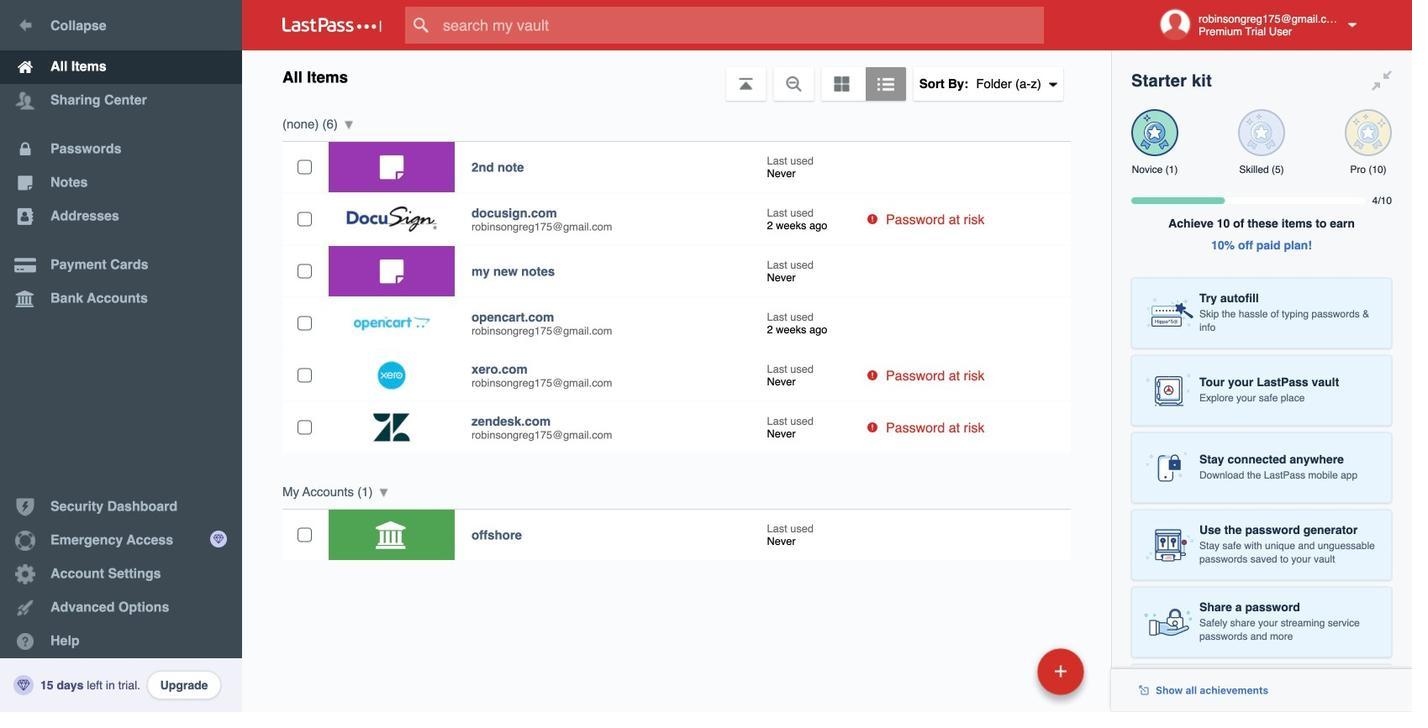 Task type: vqa. For each thing, say whether or not it's contained in the screenshot.
Lastpass 'image'
yes



Task type: locate. For each thing, give the bounding box(es) containing it.
new item navigation
[[922, 644, 1095, 713]]

Search search field
[[405, 7, 1077, 44]]



Task type: describe. For each thing, give the bounding box(es) containing it.
new item element
[[922, 648, 1090, 696]]

vault options navigation
[[242, 50, 1111, 101]]

main navigation navigation
[[0, 0, 242, 713]]

search my vault text field
[[405, 7, 1077, 44]]

lastpass image
[[282, 18, 382, 33]]



